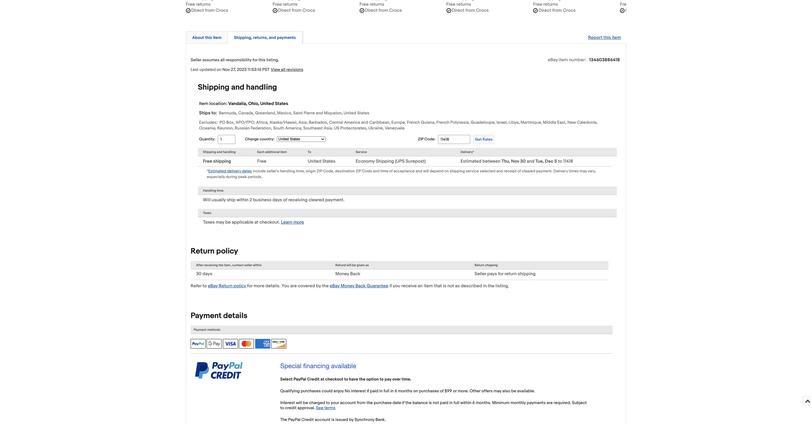 Task type: vqa. For each thing, say whether or not it's contained in the screenshot.
'payments' to the left
yes



Task type: locate. For each thing, give the bounding box(es) containing it.
2 horizontal spatial will
[[423, 169, 429, 173]]

1 horizontal spatial are
[[547, 400, 553, 405]]

1 direct from the left
[[191, 7, 204, 13]]

within inside "interest will be charged to your account from the purchase date if the balance is not paid in full within 6 months. minimum monthly payments are required. subject to credit approval."
[[461, 400, 472, 405]]

on right updated
[[217, 67, 222, 72]]

0 vertical spatial not
[[448, 283, 454, 289]]

receive
[[402, 283, 417, 289]]

available.
[[518, 388, 535, 393]]

1 vertical spatial interest
[[280, 400, 295, 405]]

credit for account
[[302, 417, 314, 422]]

direct from crocs text field for third free returns text field from the right
[[365, 7, 402, 13]]

alaska/hawaii,
[[270, 120, 298, 125]]

1 horizontal spatial direct from crocs text field
[[365, 7, 402, 13]]

delivery
[[227, 169, 241, 173]]

0 horizontal spatial are
[[290, 283, 297, 289]]

1 horizontal spatial 6
[[473, 400, 475, 405]]

1 free returns from the left
[[186, 1, 211, 7]]

1 vertical spatial within
[[253, 263, 262, 267]]

0 horizontal spatial purchases
[[301, 388, 321, 393]]

0 vertical spatial interest
[[351, 388, 366, 393]]

is left the issued
[[332, 417, 335, 422]]

and
[[269, 35, 276, 40], [231, 83, 245, 92], [316, 110, 323, 115], [361, 120, 368, 125], [217, 150, 222, 154], [527, 158, 535, 164], [373, 169, 380, 173], [416, 169, 422, 173], [497, 169, 503, 173]]

this up pst
[[259, 57, 266, 62]]

will
[[423, 169, 429, 173], [347, 263, 352, 267], [296, 400, 302, 405]]

0 horizontal spatial this
[[205, 35, 212, 40]]

free returns for first free returns text field from the left
[[186, 1, 211, 7]]

origin
[[306, 169, 316, 173]]

2 horizontal spatial may
[[580, 169, 587, 173]]

by
[[316, 283, 321, 289], [349, 417, 354, 422]]

other
[[470, 388, 481, 393]]

direct for first free returns text field from the left
[[191, 7, 204, 13]]

tue,
[[536, 158, 544, 164]]

within
[[237, 197, 249, 203], [253, 263, 262, 267], [461, 400, 472, 405]]

5 free returns from the left
[[533, 1, 558, 7]]

crocs for third free returns text field from the right
[[389, 7, 402, 13]]

1 vertical spatial listing.
[[496, 283, 509, 289]]

item location: vandalia, ohio, united states
[[199, 101, 288, 106]]

is inside "interest will be charged to your account from the purchase date if the balance is not paid in full within 6 months. minimum monthly payments are required. subject to credit approval."
[[429, 400, 432, 405]]

2 horizontal spatial states
[[357, 110, 370, 115]]

of
[[389, 169, 393, 173], [518, 169, 521, 173], [283, 197, 287, 203], [440, 388, 444, 393]]

0 vertical spatial back
[[350, 271, 360, 277]]

direct from crocs text field for first free returns text field from the left
[[191, 7, 228, 13]]

1 horizontal spatial nov
[[511, 158, 519, 164]]

1 direct from crocs text field from the left
[[191, 7, 228, 13]]

states
[[275, 101, 288, 106], [357, 110, 370, 115], [323, 158, 336, 164]]

6
[[395, 388, 397, 393], [473, 400, 475, 405]]

time inside include seller's handling time, origin zip code, destination zip code and time of acceptance and will depend on shipping service selected and receipt of cleared payment. delivery times may vary, especially during peak periods.
[[381, 169, 388, 173]]

1 vertical spatial taxes
[[203, 219, 215, 225]]

if inside "interest will be charged to your account from the purchase date if the balance is not paid in full within 6 months. minimum monthly payments are required. subject to credit approval."
[[402, 400, 405, 405]]

months.
[[476, 400, 491, 405]]

days
[[273, 197, 282, 203], [203, 271, 212, 277]]

6 returns from the left
[[631, 1, 645, 7]]

crocs for 2nd free returns text field from the left
[[303, 7, 315, 13]]

1 taxes from the top
[[203, 211, 212, 215]]

3 returns from the left
[[370, 1, 384, 7]]

item
[[199, 101, 208, 106]]

1 vertical spatial more
[[254, 283, 265, 289]]

free for fifth free returns text field from the left
[[620, 1, 629, 7]]

free for 4th free returns text field from left
[[447, 1, 456, 7]]

1 vertical spatial payment
[[194, 328, 207, 332]]

5 crocs from the left
[[563, 7, 576, 13]]

to left your
[[326, 400, 330, 405]]

credit down financing
[[307, 377, 320, 382]]

3 free returns from the left
[[360, 1, 384, 7]]

by right covered
[[316, 283, 321, 289]]

1 purchases from the left
[[301, 388, 321, 393]]

5 returns from the left
[[544, 1, 558, 7]]

seller up last
[[191, 57, 202, 62]]

crocs
[[216, 7, 228, 13], [303, 7, 315, 13], [389, 7, 402, 13], [476, 7, 489, 13], [563, 7, 576, 13], [650, 7, 663, 13]]

payment.
[[536, 169, 553, 173], [325, 197, 345, 203]]

0 horizontal spatial estimated
[[208, 169, 226, 173]]

be left charged
[[303, 400, 308, 405]]

payment for payment details
[[191, 311, 222, 320]]

2 direct from the left
[[278, 7, 291, 13]]

payment
[[191, 311, 222, 320], [194, 328, 207, 332]]

on inside include seller's handling time, origin zip code, destination zip code and time of acceptance and will depend on shipping service selected and receipt of cleared payment. delivery times may vary, especially during peak periods.
[[445, 169, 449, 173]]

united up origin
[[308, 158, 322, 164]]

listing. up view
[[267, 57, 279, 62]]

account down see
[[315, 417, 331, 422]]

direct for 4th free returns text field from left
[[452, 7, 465, 13]]

about
[[192, 35, 204, 40]]

nov left 27,
[[223, 67, 230, 72]]

2 direct from crocs from the left
[[278, 7, 315, 13]]

revisions
[[286, 67, 303, 72]]

0 vertical spatial may
[[580, 169, 587, 173]]

direct from crocs for 4th free returns text field from left
[[452, 7, 489, 13]]

ebay down money back
[[330, 283, 340, 289]]

apo/fpo,
[[236, 120, 255, 125]]

2 vertical spatial united
[[308, 158, 322, 164]]

direct from crocs for first free returns text field from the left
[[191, 7, 228, 13]]

charged
[[309, 400, 325, 405]]

0 horizontal spatial 6
[[395, 388, 397, 393]]

30 left tue,
[[520, 158, 526, 164]]

1 vertical spatial receiving
[[204, 263, 218, 267]]

0 horizontal spatial return
[[191, 246, 215, 256]]

paid inside "interest will be charged to your account from the purchase date if the balance is not paid in full within 6 months. minimum monthly payments are required. subject to credit approval."
[[440, 400, 449, 405]]

are
[[290, 283, 297, 289], [547, 400, 553, 405]]

Free returns text field
[[186, 1, 211, 7], [273, 1, 298, 7], [360, 1, 384, 7], [447, 1, 471, 7], [620, 1, 645, 7]]

states up the ships to: bermuda, canada, greenland, mexico, saint pierre and miquelon, united states
[[275, 101, 288, 106]]

handling inside include seller's handling time, origin zip code, destination zip code and time of acceptance and will depend on shipping service selected and receipt of cleared payment. delivery times may vary, especially during peak periods.
[[280, 169, 295, 173]]

shipping and handling up the free shipping
[[203, 150, 236, 154]]

Quantity: text field
[[218, 135, 235, 144]]

3 direct from crocs from the left
[[365, 7, 402, 13]]

return
[[505, 271, 517, 277]]

1 horizontal spatial full
[[454, 400, 460, 405]]

handling down quantity: text field
[[223, 150, 236, 154]]

in down $99
[[450, 400, 453, 405]]

peak
[[238, 174, 247, 179]]

2 free returns text field from the left
[[273, 1, 298, 7]]

more right learn
[[293, 219, 304, 225]]

interest right no
[[351, 388, 366, 393]]

2 crocs from the left
[[303, 7, 315, 13]]

0 horizontal spatial 30
[[196, 271, 202, 277]]

account down no
[[340, 400, 356, 405]]

taxes
[[203, 211, 212, 215], [203, 219, 215, 225]]

1 vertical spatial paypal
[[288, 417, 301, 422]]

available
[[331, 362, 356, 370]]

2 horizontal spatial ebay
[[548, 57, 558, 63]]

3 direct from the left
[[365, 7, 378, 13]]

0 vertical spatial at
[[255, 219, 259, 225]]

enjoy
[[334, 388, 344, 393]]

0 vertical spatial are
[[290, 283, 297, 289]]

will inside "interest will be charged to your account from the purchase date if the balance is not paid in full within 6 months. minimum monthly payments are required. subject to credit approval."
[[296, 400, 302, 405]]

on right depend
[[445, 169, 449, 173]]

no
[[345, 388, 350, 393]]

seller for seller assumes all responsibility for this listing.
[[191, 57, 202, 62]]

tab list containing about this item
[[186, 30, 627, 44]]

if down "option"
[[367, 388, 369, 393]]

shipping, returns, and payments button
[[234, 35, 296, 40]]

back left guarantee in the bottom left of the page
[[356, 283, 366, 289]]

the right covered
[[322, 283, 329, 289]]

1 free returns text field from the left
[[186, 1, 211, 7]]

Free returns text field
[[533, 1, 558, 7]]

3 direct from crocs text field from the left
[[452, 7, 489, 13]]

1 direct from crocs text field from the left
[[278, 7, 315, 13]]

be left given
[[352, 263, 356, 267]]

crocs for free returns text box
[[563, 7, 576, 13]]

return policy
[[191, 246, 238, 256]]

return up described
[[475, 263, 485, 267]]

1 vertical spatial 30
[[196, 271, 202, 277]]

item right 'an'
[[424, 283, 433, 289]]

asia, down the saint
[[299, 120, 308, 125]]

1 horizontal spatial by
[[349, 417, 354, 422]]

listing. down seller pays for return shipping
[[496, 283, 509, 289]]

united up america
[[344, 110, 356, 115]]

be inside "interest will be charged to your account from the purchase date if the balance is not paid in full within 6 months. minimum monthly payments are required. subject to credit approval."
[[303, 400, 308, 405]]

and up the free shipping
[[217, 150, 222, 154]]

paid down $99
[[440, 400, 449, 405]]

be for refund will be given as
[[352, 263, 356, 267]]

if left you
[[390, 283, 392, 289]]

crocs for 4th free returns text field from left
[[476, 7, 489, 13]]

receiving up the learn more link at the left
[[288, 197, 308, 203]]

2 direct from crocs text field from the left
[[365, 7, 402, 13]]

4 crocs from the left
[[476, 7, 489, 13]]

returns inside free returns text box
[[544, 1, 558, 7]]

date
[[393, 400, 401, 405]]

item right additional
[[280, 150, 287, 154]]

0 vertical spatial within
[[237, 197, 249, 203]]

(ups
[[395, 158, 405, 164]]

this right report
[[604, 35, 611, 40]]

1 vertical spatial at
[[321, 377, 324, 382]]

details
[[223, 311, 248, 320]]

all right view
[[281, 67, 286, 72]]

is right the balance
[[429, 400, 432, 405]]

zip left code: in the top of the page
[[418, 137, 424, 141]]

shipping
[[198, 83, 230, 92], [203, 150, 216, 154], [376, 158, 394, 164]]

the right have
[[359, 377, 366, 382]]

of right the receipt at top
[[518, 169, 521, 173]]

guiana,
[[421, 120, 436, 125]]

be for taxes may be applicable at checkout. learn more
[[225, 219, 231, 225]]

and inside shipping, returns, and payments button
[[269, 35, 276, 40]]

0 vertical spatial paid
[[370, 388, 379, 393]]

and up protectorates, at the left top of the page
[[361, 120, 368, 125]]

this for report
[[604, 35, 611, 40]]

barbados,
[[309, 120, 328, 125]]

0 horizontal spatial paid
[[370, 388, 379, 393]]

more left details.
[[254, 283, 265, 289]]

6 left months
[[395, 388, 397, 393]]

cleared down origin
[[309, 197, 324, 203]]

money down the refund
[[336, 271, 349, 277]]

shipping,
[[234, 35, 252, 40]]

0 vertical spatial payments
[[277, 35, 296, 40]]

time.
[[402, 377, 411, 382]]

1 vertical spatial estimated
[[208, 169, 226, 173]]

free for first free returns text field from the left
[[186, 1, 195, 7]]

see terms link
[[316, 405, 336, 410]]

2 horizontal spatial handling
[[280, 169, 295, 173]]

direct from crocs for 2nd free returns text field from the left
[[278, 7, 315, 13]]

see terms
[[316, 405, 336, 410]]

from for third free returns text field from the right
[[379, 7, 388, 13]]

time up usually
[[217, 188, 224, 192]]

0 vertical spatial cleared
[[522, 169, 536, 173]]

money down money back
[[341, 283, 355, 289]]

zip left code
[[356, 169, 361, 173]]

receiving
[[288, 197, 308, 203], [204, 263, 218, 267]]

payment up payment methods
[[191, 311, 222, 320]]

1 vertical spatial not
[[433, 400, 439, 405]]

taxes for taxes may be applicable at checkout. learn more
[[203, 219, 215, 225]]

1 horizontal spatial is
[[429, 400, 432, 405]]

free for free returns text box
[[533, 1, 543, 7]]

not
[[448, 283, 454, 289], [433, 400, 439, 405]]

within left "2"
[[237, 197, 249, 203]]

6 inside "interest will be charged to your account from the purchase date if the balance is not paid in full within 6 months. minimum monthly payments are required. subject to credit approval."
[[473, 400, 475, 405]]

times
[[569, 169, 579, 173]]

cleared inside include seller's handling time, origin zip code, destination zip code and time of acceptance and will depend on shipping service selected and receipt of cleared payment. delivery times may vary, especially during peak periods.
[[522, 169, 536, 173]]

1 vertical spatial policy
[[234, 283, 246, 289]]

0 vertical spatial seller
[[191, 57, 202, 62]]

0 vertical spatial if
[[390, 283, 392, 289]]

you
[[282, 283, 289, 289]]

and inside po box, apo/fpo, africa, alaska/hawaii, asia, barbados, central america and caribbean, europe, french guiana, french polynesia, guadeloupe, israel, libya, martinique, middle east, new caledonia, oceania, reunion, russian federation, south america, southeast asia, us protectorates, ukraine, venezuela
[[361, 120, 368, 125]]

1 horizontal spatial all
[[281, 67, 286, 72]]

27,
[[231, 67, 236, 72]]

1 returns from the left
[[196, 1, 211, 7]]

full inside "interest will be charged to your account from the purchase date if the balance is not paid in full within 6 months. minimum monthly payments are required. subject to credit approval."
[[454, 400, 460, 405]]

this
[[604, 35, 611, 40], [205, 35, 212, 40], [259, 57, 266, 62]]

2 direct from crocs text field from the left
[[539, 7, 576, 13]]

direct for 2nd free returns text field from the left
[[278, 7, 291, 13]]

french right guiana,
[[437, 120, 450, 125]]

1 vertical spatial may
[[216, 219, 224, 225]]

6 crocs from the left
[[650, 7, 663, 13]]

0 horizontal spatial within
[[237, 197, 249, 203]]

1 crocs from the left
[[216, 7, 228, 13]]

0 horizontal spatial if
[[367, 388, 369, 393]]

may left also
[[494, 388, 502, 393]]

0 vertical spatial time
[[381, 169, 388, 173]]

shipping, returns, and payments
[[234, 35, 296, 40]]

shipping left (ups
[[376, 158, 394, 164]]

on right months
[[413, 388, 418, 393]]

from inside "interest will be charged to your account from the purchase date if the balance is not paid in full within 6 months. minimum monthly payments are required. subject to credit approval."
[[357, 400, 366, 405]]

2 returns from the left
[[283, 1, 298, 7]]

0 vertical spatial taxes
[[203, 211, 212, 215]]

pst
[[262, 67, 270, 72]]

returns for 4th free returns text field from left
[[457, 1, 471, 7]]

estimated delivery dates link
[[208, 168, 252, 174]]

paypal right the
[[288, 417, 301, 422]]

states up code,
[[323, 158, 336, 164]]

are right you
[[290, 283, 297, 289]]

united up greenland,
[[260, 101, 274, 106]]

134603886418
[[590, 57, 620, 63]]

purchases up the balance
[[419, 388, 439, 393]]

days right business
[[273, 197, 282, 203]]

interest down qualifying on the left of the page
[[280, 400, 295, 405]]

0 vertical spatial payment.
[[536, 169, 553, 173]]

1 horizontal spatial french
[[437, 120, 450, 125]]

item inside button
[[213, 35, 222, 40]]

ebay left number: at right top
[[548, 57, 558, 63]]

2 french from the left
[[437, 120, 450, 125]]

0 horizontal spatial not
[[433, 400, 439, 405]]

paid down "option"
[[370, 388, 379, 393]]

1 direct from crocs from the left
[[191, 7, 228, 13]]

None text field
[[186, 0, 214, 1], [360, 0, 388, 1], [447, 0, 475, 1], [533, 0, 561, 1], [186, 0, 214, 1], [360, 0, 388, 1], [447, 0, 475, 1], [533, 0, 561, 1]]

0 horizontal spatial will
[[296, 400, 302, 405]]

0 vertical spatial account
[[340, 400, 356, 405]]

1 horizontal spatial will
[[347, 263, 352, 267]]

0 horizontal spatial states
[[275, 101, 288, 106]]

get rates
[[475, 137, 493, 142]]

4 direct from crocs from the left
[[452, 7, 489, 13]]

6 direct from crocs from the left
[[626, 7, 663, 13]]

french
[[407, 120, 420, 125], [437, 120, 450, 125]]

1 vertical spatial account
[[315, 417, 331, 422]]

5 direct from crocs from the left
[[539, 7, 576, 13]]

within right seller at left bottom
[[253, 263, 262, 267]]

Direct from Crocs text field
[[191, 7, 228, 13], [365, 7, 402, 13], [452, 7, 489, 13]]

as right given
[[366, 263, 369, 267]]

paypal for select
[[294, 377, 306, 382]]

nov right thu,
[[511, 158, 519, 164]]

or
[[453, 388, 457, 393]]

cleared down estimated between thu, nov 30 and tue, dec 5 to 11418
[[522, 169, 536, 173]]

may left vary,
[[580, 169, 587, 173]]

asia,
[[299, 120, 308, 125], [324, 125, 333, 131]]

purchases up charged
[[301, 388, 321, 393]]

this right about
[[205, 35, 212, 40]]

1 vertical spatial cleared
[[309, 197, 324, 203]]

not right that
[[448, 283, 454, 289]]

america,
[[285, 125, 302, 131]]

each additional item
[[257, 150, 287, 154]]

2 vertical spatial shipping
[[376, 158, 394, 164]]

4 free returns from the left
[[447, 1, 471, 7]]

Direct from Crocs text field
[[278, 7, 315, 13], [539, 7, 576, 13], [626, 7, 663, 13]]

payments right returns,
[[277, 35, 296, 40]]

days down after
[[203, 271, 212, 277]]

direct from crocs text field for 2nd free returns text field from the left
[[278, 7, 315, 13]]

receiving up 30 days
[[204, 263, 218, 267]]

0 vertical spatial 6
[[395, 388, 397, 393]]

returns,
[[253, 35, 268, 40]]

2 taxes from the top
[[203, 219, 215, 225]]

taxes for taxes
[[203, 211, 212, 215]]

2 vertical spatial is
[[332, 417, 335, 422]]

2 purchases from the left
[[419, 388, 439, 393]]

0 vertical spatial on
[[217, 67, 222, 72]]

1 horizontal spatial cleared
[[522, 169, 536, 173]]

shipping up pays
[[485, 263, 498, 267]]

1 horizontal spatial on
[[413, 388, 418, 393]]

back down 'refund will be given as'
[[350, 271, 360, 277]]

3 direct from crocs text field from the left
[[626, 7, 663, 13]]

1 vertical spatial is
[[429, 400, 432, 405]]

more
[[293, 219, 304, 225], [254, 283, 265, 289]]

0 horizontal spatial full
[[384, 388, 390, 393]]

will down the )
[[423, 169, 429, 173]]

at left checkout
[[321, 377, 324, 382]]

0 horizontal spatial seller
[[191, 57, 202, 62]]

details.
[[266, 283, 281, 289]]

0 horizontal spatial as
[[366, 263, 369, 267]]

this inside button
[[205, 35, 212, 40]]

credit down approval.
[[302, 417, 314, 422]]

0 horizontal spatial asia,
[[299, 120, 308, 125]]

1 vertical spatial are
[[547, 400, 553, 405]]

3 free returns text field from the left
[[360, 1, 384, 7]]

4 returns from the left
[[457, 1, 471, 7]]

zip right origin
[[317, 169, 322, 173]]

pierre
[[304, 110, 315, 115]]

policy down contact
[[234, 283, 246, 289]]

asia, left the us
[[324, 125, 333, 131]]

0 vertical spatial return
[[191, 246, 215, 256]]

direct from crocs
[[191, 7, 228, 13], [278, 7, 315, 13], [365, 7, 402, 13], [452, 7, 489, 13], [539, 7, 576, 13], [626, 7, 663, 13]]

country:
[[260, 137, 275, 141]]

contact
[[232, 263, 244, 267]]

payment. down code,
[[325, 197, 345, 203]]

to left the pay
[[380, 377, 384, 382]]

shipping up the free shipping
[[203, 150, 216, 154]]

in inside "interest will be charged to your account from the purchase date if the balance is not paid in full within 6 months. minimum monthly payments are required. subject to credit approval."
[[450, 400, 453, 405]]

this for about
[[205, 35, 212, 40]]

shipping left service
[[450, 169, 465, 173]]

ebay
[[548, 57, 558, 63], [208, 283, 218, 289], [330, 283, 340, 289]]

4 direct from the left
[[452, 7, 465, 13]]

2 vertical spatial may
[[494, 388, 502, 393]]

0 horizontal spatial at
[[255, 219, 259, 225]]

europe,
[[392, 120, 406, 125]]

6 free returns from the left
[[620, 1, 645, 7]]

2 free returns from the left
[[273, 1, 298, 7]]

1 horizontal spatial direct from crocs text field
[[539, 7, 576, 13]]

for down seller at left bottom
[[247, 283, 253, 289]]

0 vertical spatial united
[[260, 101, 274, 106]]

subject
[[572, 400, 587, 405]]

discover image
[[271, 339, 286, 348]]

additional
[[265, 150, 280, 154]]

to:
[[212, 110, 217, 116]]

0 horizontal spatial is
[[332, 417, 335, 422]]

item for report this item
[[612, 35, 621, 40]]

item right report
[[612, 35, 621, 40]]

payment. inside include seller's handling time, origin zip code, destination zip code and time of acceptance and will depend on shipping service selected and receipt of cleared payment. delivery times may vary, especially during peak periods.
[[536, 169, 553, 173]]

0 horizontal spatial handling
[[223, 150, 236, 154]]

within down more.
[[461, 400, 472, 405]]

5 direct from the left
[[539, 7, 552, 13]]

return for return shipping
[[475, 263, 485, 267]]

item for about this item
[[213, 35, 222, 40]]

3 crocs from the left
[[389, 7, 402, 13]]

if
[[390, 283, 392, 289], [367, 388, 369, 393], [402, 400, 405, 405]]

learn
[[281, 219, 292, 225]]

None text field
[[273, 0, 301, 1]]

tab list
[[186, 30, 627, 44]]

policy
[[216, 246, 238, 256], [234, 283, 246, 289]]

1 horizontal spatial account
[[340, 400, 356, 405]]

from for 2nd free returns text field from the left
[[292, 7, 302, 13]]

free inside text box
[[533, 1, 543, 7]]

paid
[[370, 388, 379, 393], [440, 400, 449, 405]]

1 vertical spatial all
[[281, 67, 286, 72]]



Task type: describe. For each thing, give the bounding box(es) containing it.
0 vertical spatial as
[[366, 263, 369, 267]]

last
[[191, 67, 199, 72]]

and right code
[[373, 169, 380, 173]]

after
[[196, 263, 203, 267]]

payments inside button
[[277, 35, 296, 40]]

shipping right return at the right bottom of the page
[[518, 271, 536, 277]]

1 vertical spatial if
[[367, 388, 369, 393]]

american express image
[[255, 339, 270, 348]]

1 vertical spatial handling
[[223, 150, 236, 154]]

see
[[316, 405, 324, 410]]

view all revisions link
[[270, 67, 303, 72]]

destination
[[335, 169, 355, 173]]

oceania,
[[199, 125, 216, 131]]

0 vertical spatial by
[[316, 283, 321, 289]]

will for as
[[347, 263, 352, 267]]

the paypal credit account is issued by synchrony bank.
[[280, 417, 386, 422]]

0 horizontal spatial united
[[260, 101, 274, 106]]

0 vertical spatial shipping and handling
[[198, 83, 277, 92]]

bermuda,
[[219, 110, 237, 115]]

5 free returns text field from the left
[[620, 1, 645, 7]]

purchase
[[374, 400, 392, 405]]

direct from crocs text field for free returns text box
[[539, 7, 576, 13]]

returns for 2nd free returns text field from the left
[[283, 1, 298, 7]]

1 horizontal spatial within
[[253, 263, 262, 267]]

from for first free returns text field from the left
[[205, 7, 215, 13]]

nov for 27,
[[223, 67, 230, 72]]

account inside "interest will be charged to your account from the purchase date if the balance is not paid in full within 6 months. minimum monthly payments are required. subject to credit approval."
[[340, 400, 356, 405]]

receipt
[[504, 169, 517, 173]]

and inside the ships to: bermuda, canada, greenland, mexico, saint pierre and miquelon, united states
[[316, 110, 323, 115]]

0 vertical spatial all
[[221, 57, 225, 62]]

returns for first free returns text field from the left
[[196, 1, 211, 7]]

code,
[[323, 169, 334, 173]]

free for 2nd free returns text field from the left
[[273, 1, 282, 7]]

new
[[568, 120, 576, 125]]

of left $99
[[440, 388, 444, 393]]

minimum
[[492, 400, 510, 405]]

2 vertical spatial states
[[323, 158, 336, 164]]

service
[[356, 150, 367, 154]]

surepost
[[406, 158, 425, 164]]

change
[[245, 137, 259, 141]]

qualifying
[[280, 388, 300, 393]]

to
[[308, 150, 311, 154]]

of down economy shipping (ups surepost )
[[389, 169, 393, 173]]

interest will be charged to your account from the purchase date if the balance is not paid in full within 6 months. minimum monthly payments are required. subject to credit approval.
[[280, 400, 587, 410]]

)
[[425, 158, 426, 164]]

states inside the ships to: bermuda, canada, greenland, mexico, saint pierre and miquelon, united states
[[357, 110, 370, 115]]

0 vertical spatial 30
[[520, 158, 526, 164]]

vandalia,
[[228, 101, 247, 106]]

in right described
[[483, 283, 487, 289]]

2 vertical spatial for
[[247, 283, 253, 289]]

and left the receipt at top
[[497, 169, 503, 173]]

2 vertical spatial on
[[413, 388, 418, 393]]

1 vertical spatial as
[[455, 283, 460, 289]]

1 vertical spatial money
[[341, 283, 355, 289]]

united states
[[308, 158, 336, 164]]

returns for fifth free returns text field from the left
[[631, 1, 645, 7]]

time,
[[296, 169, 305, 173]]

0 vertical spatial full
[[384, 388, 390, 393]]

to left have
[[344, 377, 348, 382]]

0 vertical spatial is
[[443, 283, 447, 289]]

1 horizontal spatial this
[[259, 57, 266, 62]]

ZIP Code: text field
[[438, 135, 470, 144]]

economy
[[356, 158, 375, 164]]

0 vertical spatial money
[[336, 271, 349, 277]]

1 horizontal spatial at
[[321, 377, 324, 382]]

methods
[[207, 328, 220, 332]]

include seller's handling time, origin zip code, destination zip code and time of acceptance and will depend on shipping service selected and receipt of cleared payment. delivery times may vary, especially during peak periods.
[[207, 169, 596, 179]]

caribbean,
[[369, 120, 391, 125]]

martinique,
[[521, 120, 542, 125]]

about this item button
[[192, 35, 222, 40]]

quantity:
[[199, 137, 215, 141]]

given
[[357, 263, 365, 267]]

periods.
[[248, 174, 262, 179]]

payment details
[[191, 311, 248, 320]]

economy shipping (ups surepost )
[[356, 158, 426, 164]]

issued
[[336, 417, 348, 422]]

0 horizontal spatial listing.
[[267, 57, 279, 62]]

1 horizontal spatial asia,
[[324, 125, 333, 131]]

seller's
[[267, 169, 279, 173]]

return for return policy
[[191, 246, 215, 256]]

reunion,
[[217, 125, 234, 131]]

1 vertical spatial payment.
[[325, 197, 345, 203]]

business
[[253, 197, 272, 203]]

code
[[362, 169, 372, 173]]

and up vandalia,
[[231, 83, 245, 92]]

shipping up * estimated delivery dates
[[213, 158, 231, 164]]

seller for seller pays for return shipping
[[475, 271, 487, 277]]

1 vertical spatial for
[[498, 271, 504, 277]]

from for 4th free returns text field from left
[[466, 7, 475, 13]]

bank.
[[376, 417, 386, 422]]

are inside "interest will be charged to your account from the purchase date if the balance is not paid in full within 6 months. minimum monthly payments are required. subject to credit approval."
[[547, 400, 553, 405]]

1 vertical spatial shipping and handling
[[203, 150, 236, 154]]

item left number: at right top
[[559, 57, 568, 63]]

2
[[250, 197, 252, 203]]

ships to: bermuda, canada, greenland, mexico, saint pierre and miquelon, united states
[[199, 110, 370, 116]]

south
[[273, 125, 284, 131]]

payments inside "interest will be charged to your account from the purchase date if the balance is not paid in full within 6 months. minimum monthly payments are required. subject to credit approval."
[[527, 400, 546, 405]]

0 horizontal spatial ebay
[[208, 283, 218, 289]]

0 vertical spatial estimated
[[461, 158, 482, 164]]

1 horizontal spatial united
[[308, 158, 322, 164]]

will inside include seller's handling time, origin zip code, destination zip code and time of acceptance and will depend on shipping service selected and receipt of cleared payment. delivery times may vary, especially during peak periods.
[[423, 169, 429, 173]]

in down the pay
[[391, 388, 394, 393]]

credit
[[285, 405, 297, 410]]

the left item,
[[219, 263, 223, 267]]

direct for free returns text box
[[539, 7, 552, 13]]

view
[[271, 67, 280, 72]]

to left credit
[[280, 405, 284, 410]]

not inside "interest will be charged to your account from the purchase date if the balance is not paid in full within 6 months. minimum monthly payments are required. subject to credit approval."
[[433, 400, 439, 405]]

1 horizontal spatial zip
[[356, 169, 361, 173]]

item,
[[224, 263, 232, 267]]

after receiving the item, contact seller within
[[196, 263, 262, 267]]

google pay image
[[207, 339, 222, 348]]

paypal for the
[[288, 417, 301, 422]]

returns for third free returns text field from the right
[[370, 1, 384, 7]]

free returns for 2nd free returns text field from the left
[[273, 1, 298, 7]]

*
[[207, 169, 208, 173]]

will for to
[[296, 400, 302, 405]]

in up purchase
[[380, 388, 383, 393]]

direct from crocs text field for 4th free returns text field from left
[[452, 7, 489, 13]]

your
[[331, 400, 339, 405]]

the left purchase
[[367, 400, 373, 405]]

free shipping
[[203, 158, 231, 164]]

vary,
[[588, 169, 596, 173]]

and left tue,
[[527, 158, 535, 164]]

1 horizontal spatial handling
[[246, 83, 277, 92]]

from for free returns text box
[[553, 7, 562, 13]]

4 free returns text field from the left
[[447, 1, 471, 7]]

0 horizontal spatial time
[[217, 188, 224, 192]]

free for third free returns text field from the right
[[360, 1, 369, 7]]

be right also
[[511, 388, 517, 393]]

to right refer
[[203, 283, 207, 289]]

change country:
[[245, 137, 275, 141]]

* estimated delivery dates
[[207, 169, 252, 173]]

free returns for 4th free returns text field from left
[[447, 1, 471, 7]]

0 vertical spatial for
[[253, 57, 258, 62]]

1 vertical spatial back
[[356, 283, 366, 289]]

may inside include seller's handling time, origin zip code, destination zip code and time of acceptance and will depend on shipping service selected and receipt of cleared payment. delivery times may vary, especially during peak periods.
[[580, 169, 587, 173]]

shipping inside include seller's handling time, origin zip code, destination zip code and time of acceptance and will depend on shipping service selected and receipt of cleared payment. delivery times may vary, especially during peak periods.
[[450, 169, 465, 173]]

the right date
[[406, 400, 412, 405]]

of up learn
[[283, 197, 287, 203]]

direct for third free returns text field from the right
[[365, 7, 378, 13]]

visa image
[[223, 339, 238, 348]]

nov for 30
[[511, 158, 519, 164]]

the
[[280, 417, 287, 422]]

synchrony
[[355, 417, 375, 422]]

that
[[434, 283, 442, 289]]

seller
[[244, 263, 252, 267]]

handling
[[203, 188, 216, 192]]

credit for at
[[307, 377, 320, 382]]

america
[[344, 120, 360, 125]]

paypal image
[[191, 339, 206, 348]]

free returns for free returns text box
[[533, 1, 558, 7]]

ships
[[199, 110, 211, 116]]

0 vertical spatial policy
[[216, 246, 238, 256]]

1 horizontal spatial listing.
[[496, 283, 509, 289]]

0 horizontal spatial days
[[203, 271, 212, 277]]

depend
[[430, 169, 444, 173]]

1 vertical spatial shipping
[[203, 150, 216, 154]]

direct from crocs for free returns text box
[[539, 7, 576, 13]]

1 horizontal spatial not
[[448, 283, 454, 289]]

return shipping
[[475, 263, 498, 267]]

select
[[280, 377, 293, 382]]

free returns for fifth free returns text field from the left
[[620, 1, 645, 7]]

learn more link
[[281, 219, 304, 225]]

have
[[349, 377, 358, 382]]

us
[[334, 125, 340, 131]]

get
[[475, 137, 482, 142]]

0 horizontal spatial may
[[216, 219, 224, 225]]

approval.
[[298, 405, 315, 410]]

united inside the ships to: bermuda, canada, greenland, mexico, saint pierre and miquelon, united states
[[344, 110, 356, 115]]

greenland,
[[255, 110, 276, 115]]

1 french from the left
[[407, 120, 420, 125]]

direct from crocs for third free returns text field from the right
[[365, 7, 402, 13]]

0 vertical spatial shipping
[[198, 83, 230, 92]]

1 horizontal spatial days
[[273, 197, 282, 203]]

1 horizontal spatial receiving
[[288, 197, 308, 203]]

the down pays
[[488, 283, 495, 289]]

2 vertical spatial return
[[219, 283, 233, 289]]

also
[[503, 388, 511, 393]]

saint
[[293, 110, 303, 115]]

be for interest will be charged to your account from the purchase date if the balance is not paid in full within 6 months. minimum monthly payments are required. subject to credit approval.
[[303, 400, 308, 405]]

code:
[[425, 137, 436, 141]]

1 horizontal spatial ebay
[[330, 283, 340, 289]]

include
[[253, 169, 266, 173]]

thu,
[[502, 158, 510, 164]]

middle
[[543, 120, 557, 125]]

returns for free returns text box
[[544, 1, 558, 7]]

0 horizontal spatial account
[[315, 417, 331, 422]]

6 direct from the left
[[626, 7, 638, 13]]

interest inside "interest will be charged to your account from the purchase date if the balance is not paid in full within 6 months. minimum monthly payments are required. subject to credit approval."
[[280, 400, 295, 405]]

2 horizontal spatial zip
[[418, 137, 424, 141]]

ukraine,
[[369, 125, 384, 131]]

free returns for third free returns text field from the right
[[360, 1, 384, 7]]

1 horizontal spatial if
[[390, 283, 392, 289]]

payment for payment methods
[[194, 328, 207, 332]]

to right 5
[[558, 158, 563, 164]]

could
[[322, 388, 333, 393]]

dec
[[545, 158, 554, 164]]

offers
[[482, 388, 493, 393]]

1 horizontal spatial more
[[293, 219, 304, 225]]

crocs for first free returns text field from the left
[[216, 7, 228, 13]]

libya,
[[509, 120, 520, 125]]

option
[[366, 377, 379, 382]]

and down surepost
[[416, 169, 422, 173]]

master card image
[[239, 339, 254, 348]]

delivery*
[[461, 150, 474, 154]]

select paypal credit at checkout to have the option to pay over time.
[[280, 377, 411, 382]]

item for each additional item
[[280, 150, 287, 154]]

0 horizontal spatial zip
[[317, 169, 322, 173]]

usually
[[212, 197, 226, 203]]



